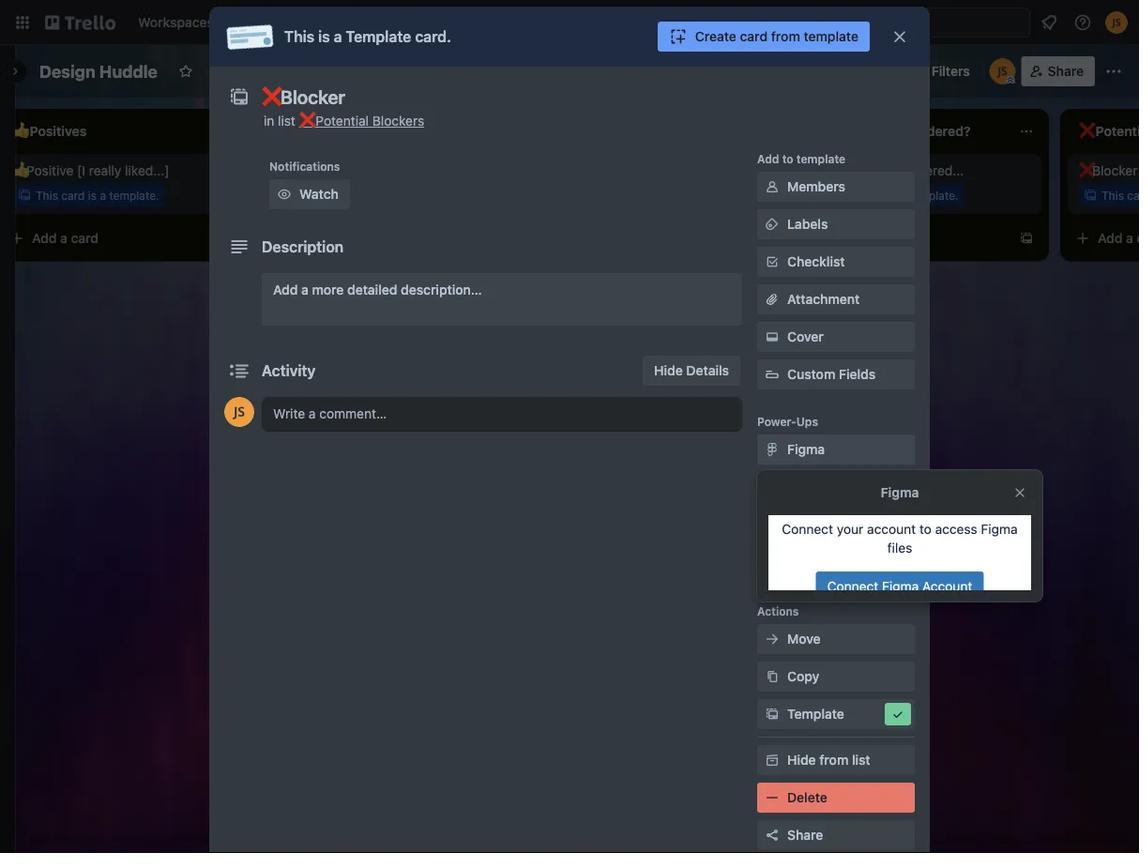 Task type: vqa. For each thing, say whether or not it's contained in the screenshot.
teams
no



Task type: describe. For each thing, give the bounding box(es) containing it.
sm image for delete
[[763, 788, 782, 807]]

description…
[[401, 282, 482, 298]]

create from template… image for 👍positive [i really liked...]
[[220, 231, 235, 246]]

template button
[[757, 699, 915, 729]]

watch button
[[269, 179, 350, 209]]

add up checklist link
[[832, 230, 856, 246]]

0 horizontal spatial figma
[[787, 442, 825, 457]]

1 vertical spatial share
[[787, 827, 823, 843]]

sm image for hide from list
[[763, 751, 782, 770]]

add a card button for 🤔have
[[802, 223, 1012, 253]]

2 add a card button from the left
[[268, 223, 479, 253]]

about...]
[[430, 163, 481, 178]]

button
[[816, 556, 857, 572]]

this left ca
[[1102, 189, 1124, 202]]

👍positive
[[13, 163, 74, 178]]

sm image for checklist
[[763, 252, 782, 271]]

[i'm
[[350, 163, 373, 178]]

custom
[[787, 367, 836, 382]]

a up board button
[[334, 28, 342, 46]]

considered...
[[885, 163, 964, 178]]

design huddle
[[39, 61, 158, 81]]

liked...]
[[125, 163, 169, 178]]

a down really
[[100, 189, 106, 202]]

👎negative
[[280, 163, 347, 178]]

more
[[312, 282, 344, 298]]

is up board button
[[318, 28, 330, 46]]

potential
[[316, 113, 369, 129]]

filters button
[[904, 56, 976, 86]]

hide for hide from list
[[787, 752, 816, 768]]

create board or workspace image
[[525, 13, 544, 32]]

star or unstar board image
[[178, 64, 193, 79]]

hide details link
[[643, 356, 741, 386]]

blockers
[[372, 113, 424, 129]]

design
[[39, 61, 95, 81]]

card.
[[415, 28, 452, 46]]

custom fields button
[[757, 365, 915, 384]]

👎negative [i'm not sure about...] link
[[280, 161, 497, 180]]

checklist link
[[757, 247, 915, 277]]

move link
[[757, 624, 915, 654]]

is for 🤔have you considered...
[[888, 189, 896, 202]]

cover link
[[757, 322, 915, 352]]

watch
[[299, 186, 339, 202]]

❌blocker
[[1079, 163, 1138, 178]]

a down 👍positive
[[60, 230, 67, 246]]

ca
[[1127, 189, 1139, 202]]

really
[[89, 163, 121, 178]]

labels link
[[757, 209, 915, 239]]

add a more detailed description…
[[273, 282, 482, 298]]

fields
[[839, 367, 876, 382]]

sm image for move
[[763, 630, 782, 649]]

❌
[[299, 113, 312, 129]]

template. for liked...]
[[109, 189, 159, 202]]

power-ups
[[757, 415, 818, 428]]

1 vertical spatial power-
[[816, 479, 860, 495]]

cover
[[787, 329, 824, 344]]

board
[[270, 63, 307, 79]]

this card is a template. for really
[[36, 189, 159, 202]]

3 template. from the left
[[909, 189, 959, 202]]

move
[[787, 631, 821, 647]]

labels
[[787, 216, 828, 232]]

notifications
[[269, 160, 340, 173]]

john smith (johnsmith38824343) image
[[990, 58, 1016, 84]]

card inside button
[[740, 29, 768, 44]]

this is a template card.
[[284, 28, 452, 46]]

sure
[[400, 163, 427, 178]]

Search field
[[865, 8, 1030, 37]]

2 add a card from the left
[[298, 230, 365, 246]]

a up checklist link
[[860, 230, 867, 246]]

filters
[[932, 63, 970, 79]]

this card is a template. for not
[[302, 189, 426, 202]]

primary element
[[0, 0, 1139, 45]]

delete link
[[757, 783, 915, 813]]

a down watch at left
[[327, 230, 334, 246]]

👎negative [i'm not sure about...]
[[280, 163, 481, 178]]

search image
[[850, 15, 865, 30]]

description
[[262, 238, 344, 256]]

1 horizontal spatial ups
[[860, 479, 884, 495]]

template inside button
[[787, 706, 845, 722]]

add up automation
[[787, 479, 812, 495]]



Task type: locate. For each thing, give the bounding box(es) containing it.
delete
[[787, 790, 828, 805]]

share button down 0 notifications image
[[1022, 56, 1095, 86]]

0 vertical spatial list
[[278, 113, 296, 129]]

0 horizontal spatial from
[[771, 29, 800, 44]]

this for 🤔have
[[835, 189, 858, 202]]

sm image inside template button
[[763, 705, 782, 724]]

hide for hide details
[[654, 363, 683, 378]]

add a more detailed description… link
[[262, 273, 742, 326]]

sm image inside move 'link'
[[763, 630, 782, 649]]

1 horizontal spatial list
[[852, 752, 871, 768]]

from inside button
[[771, 29, 800, 44]]

template
[[804, 29, 859, 44], [797, 152, 846, 165]]

sm image down add to template in the top of the page
[[763, 177, 782, 196]]

sm image
[[763, 215, 782, 234], [763, 252, 782, 271], [763, 630, 782, 649], [763, 705, 782, 724], [763, 788, 782, 807]]

sm image down create from template… image
[[763, 252, 782, 271]]

0 vertical spatial ups
[[797, 415, 818, 428]]

0 horizontal spatial ups
[[797, 415, 818, 428]]

0 horizontal spatial list
[[278, 113, 296, 129]]

sm image down actions
[[763, 630, 782, 649]]

add down automation
[[787, 556, 812, 572]]

list
[[278, 113, 296, 129], [852, 752, 871, 768]]

copy
[[787, 669, 820, 684]]

1 horizontal spatial create from template… image
[[1019, 231, 1034, 246]]

a
[[334, 28, 342, 46], [100, 189, 106, 202], [366, 189, 373, 202], [899, 189, 906, 202], [60, 230, 67, 246], [327, 230, 334, 246], [860, 230, 867, 246], [301, 282, 309, 298]]

Write a comment text field
[[262, 397, 742, 431]]

sm image for labels
[[763, 215, 782, 234]]

sm image inside checklist link
[[763, 252, 782, 271]]

sm image down copy link
[[763, 705, 782, 724]]

3 sm image from the top
[[763, 630, 782, 649]]

this for 👍positive
[[36, 189, 58, 202]]

1 horizontal spatial john smith (johnsmith38824343) image
[[1106, 11, 1128, 34]]

0 vertical spatial power-
[[757, 415, 797, 428]]

sm image inside template button
[[889, 705, 908, 724]]

automation image
[[870, 56, 896, 83]]

this for 👎negative
[[302, 189, 325, 202]]

is down 🤔have you considered...
[[888, 189, 896, 202]]

power- up automation
[[816, 479, 860, 495]]

sm image inside labels link
[[763, 215, 782, 234]]

share down delete
[[787, 827, 823, 843]]

5 sm image from the top
[[763, 788, 782, 807]]

1 vertical spatial figma
[[881, 485, 919, 500]]

create card from template
[[695, 29, 859, 44]]

checklist
[[787, 254, 845, 269]]

0 horizontal spatial hide
[[654, 363, 683, 378]]

0 vertical spatial john smith (johnsmith38824343) image
[[1106, 11, 1128, 34]]

2 this card is a template. from the left
[[302, 189, 426, 202]]

members
[[787, 179, 846, 194]]

from right the create
[[771, 29, 800, 44]]

attachment button
[[757, 284, 915, 314]]

this
[[284, 28, 315, 46], [36, 189, 58, 202], [302, 189, 325, 202], [835, 189, 858, 202], [1102, 189, 1124, 202]]

1 add a card button from the left
[[2, 223, 212, 253]]

create card from template button
[[658, 22, 870, 52]]

hide from list
[[787, 752, 871, 768]]

create
[[695, 29, 737, 44]]

1 sm image from the top
[[763, 215, 782, 234]]

1 create from template… image from the left
[[220, 231, 235, 246]]

is for 👎negative [i'm not sure about...]
[[355, 189, 363, 202]]

add a card for 🤔have
[[832, 230, 898, 246]]

activity
[[262, 362, 316, 380]]

ups up the add button button
[[860, 479, 884, 495]]

is down [i'm
[[355, 189, 363, 202]]

add a card
[[32, 230, 99, 246], [298, 230, 365, 246], [832, 230, 898, 246]]

1 vertical spatial ups
[[860, 479, 884, 495]]

add inside button
[[787, 556, 812, 572]]

you
[[860, 163, 882, 178]]

0 horizontal spatial power-
[[757, 415, 797, 428]]

power- down custom
[[757, 415, 797, 428]]

1 horizontal spatial figma
[[881, 485, 919, 500]]

add
[[757, 152, 779, 165], [32, 230, 57, 246], [298, 230, 323, 246], [832, 230, 856, 246], [273, 282, 298, 298], [787, 479, 812, 495], [787, 556, 812, 572]]

1 horizontal spatial template.
[[376, 189, 426, 202]]

actions
[[757, 604, 799, 618]]

open information menu image
[[1074, 13, 1092, 32]]

add a card button for 👍positive
[[2, 223, 212, 253]]

2 horizontal spatial add a card
[[832, 230, 898, 246]]

0 horizontal spatial template
[[346, 28, 411, 46]]

2 sm image from the top
[[763, 252, 782, 271]]

sm image left labels
[[763, 215, 782, 234]]

template up 'power ups' icon
[[804, 29, 859, 44]]

details
[[686, 363, 729, 378]]

1 horizontal spatial this card is a template.
[[302, 189, 426, 202]]

ups down custom
[[797, 415, 818, 428]]

sm image for copy
[[763, 667, 782, 686]]

template. for sure
[[376, 189, 426, 202]]

ups
[[797, 415, 818, 428], [860, 479, 884, 495]]

1 horizontal spatial hide
[[787, 752, 816, 768]]

3 add a card button from the left
[[802, 223, 1012, 253]]

share
[[1048, 63, 1084, 79], [787, 827, 823, 843]]

add a card button up detailed
[[268, 223, 479, 253]]

this card is a template. down 🤔have you considered...
[[835, 189, 959, 202]]

add a card button down 🤔have you considered... link
[[802, 223, 1012, 253]]

add a card button down really
[[2, 223, 212, 253]]

this ca
[[1102, 189, 1139, 202]]

0 vertical spatial figma
[[787, 442, 825, 457]]

a down 🤔have you considered...
[[899, 189, 906, 202]]

huddle
[[99, 61, 158, 81]]

create from template… image
[[220, 231, 235, 246], [1019, 231, 1034, 246]]

this down 🤔have
[[835, 189, 858, 202]]

3 add a card from the left
[[832, 230, 898, 246]]

create from template… image for 🤔have you considered...
[[1019, 231, 1034, 246]]

1 horizontal spatial share button
[[1022, 56, 1095, 86]]

0 horizontal spatial share
[[787, 827, 823, 843]]

automation
[[757, 527, 821, 541]]

members link
[[757, 172, 915, 202]]

sm image for watch
[[275, 185, 294, 204]]

1 vertical spatial hide
[[787, 752, 816, 768]]

add down watch button
[[298, 230, 323, 246]]

1 horizontal spatial add a card button
[[268, 223, 479, 253]]

1 add a card from the left
[[32, 230, 99, 246]]

0 vertical spatial template
[[804, 29, 859, 44]]

Board name text field
[[30, 56, 167, 86]]

0 vertical spatial template
[[346, 28, 411, 46]]

this card is a template.
[[36, 189, 159, 202], [302, 189, 426, 202], [835, 189, 959, 202]]

sm image inside copy link
[[763, 667, 782, 686]]

sm image for figma
[[763, 440, 782, 459]]

0 notifications image
[[1038, 11, 1061, 34]]

attachment
[[787, 291, 860, 307]]

2 horizontal spatial add a card button
[[802, 223, 1012, 253]]

hide left details
[[654, 363, 683, 378]]

workspace visible image
[[212, 64, 227, 79]]

sm image left hide from list
[[763, 751, 782, 770]]

0 vertical spatial from
[[771, 29, 800, 44]]

0 horizontal spatial create from template… image
[[220, 231, 235, 246]]

template up "members"
[[797, 152, 846, 165]]

1 horizontal spatial share
[[1048, 63, 1084, 79]]

template. down 👎negative [i'm not sure about...] link
[[376, 189, 426, 202]]

copy link
[[757, 662, 915, 692]]

template left card.
[[346, 28, 411, 46]]

power ups image
[[844, 64, 859, 79]]

in list ❌ potential blockers
[[264, 113, 424, 129]]

add power-ups
[[787, 479, 884, 495]]

a down [i'm
[[366, 189, 373, 202]]

1 vertical spatial template
[[797, 152, 846, 165]]

template. down "👍positive [i really liked...]" link
[[109, 189, 159, 202]]

john smith (johnsmith38824343) image
[[1106, 11, 1128, 34], [224, 397, 254, 427]]

None text field
[[252, 80, 872, 114]]

figma
[[787, 442, 825, 457], [881, 485, 919, 500]]

this card is a template. down 👍positive [i really liked...]
[[36, 189, 159, 202]]

1 vertical spatial list
[[852, 752, 871, 768]]

show menu image
[[1105, 62, 1123, 81]]

sm image left copy
[[763, 667, 782, 686]]

2 create from template… image from the left
[[1019, 231, 1034, 246]]

in
[[264, 113, 274, 129]]

0 horizontal spatial this card is a template.
[[36, 189, 159, 202]]

add to template
[[757, 152, 846, 165]]

board button
[[238, 56, 339, 86]]

this down 👍positive
[[36, 189, 58, 202]]

add a card down [i
[[32, 230, 99, 246]]

1 vertical spatial template
[[787, 706, 845, 722]]

0 horizontal spatial john smith (johnsmith38824343) image
[[224, 397, 254, 427]]

this up board
[[284, 28, 315, 46]]

hide up delete
[[787, 752, 816, 768]]

sm image left the cover
[[763, 328, 782, 346]]

sm image
[[763, 177, 782, 196], [275, 185, 294, 204], [763, 328, 782, 346], [763, 440, 782, 459], [763, 667, 782, 686], [889, 705, 908, 724], [763, 751, 782, 770]]

share button down delete link
[[757, 820, 915, 850]]

🤔have you considered...
[[813, 163, 964, 178]]

[i
[[77, 163, 85, 178]]

2 horizontal spatial template.
[[909, 189, 959, 202]]

1 horizontal spatial from
[[820, 752, 849, 768]]

power-
[[757, 415, 797, 428], [816, 479, 860, 495]]

👍positive [i really liked...] link
[[13, 161, 231, 180]]

add left to
[[757, 152, 779, 165]]

a left more
[[301, 282, 309, 298]]

sm image for template
[[763, 705, 782, 724]]

add a card down watch at left
[[298, 230, 365, 246]]

this down 👎negative
[[302, 189, 325, 202]]

is
[[318, 28, 330, 46], [88, 189, 97, 202], [355, 189, 363, 202], [888, 189, 896, 202]]

1 this card is a template. from the left
[[36, 189, 159, 202]]

card
[[740, 29, 768, 44], [61, 189, 85, 202], [328, 189, 351, 202], [861, 189, 884, 202], [71, 230, 99, 246], [337, 230, 365, 246], [871, 230, 898, 246]]

sm image for members
[[763, 177, 782, 196]]

custom fields
[[787, 367, 876, 382]]

create from template… image
[[753, 231, 768, 246]]

🤔have you considered... link
[[813, 161, 1031, 180]]

1 vertical spatial john smith (johnsmith38824343) image
[[224, 397, 254, 427]]

sm image for cover
[[763, 328, 782, 346]]

sm image inside hide from list link
[[763, 751, 782, 770]]

template down copy
[[787, 706, 845, 722]]

sm image down power-ups
[[763, 440, 782, 459]]

4 sm image from the top
[[763, 705, 782, 724]]

0 horizontal spatial add a card button
[[2, 223, 212, 253]]

detailed
[[347, 282, 397, 298]]

1 horizontal spatial add a card
[[298, 230, 365, 246]]

1 template. from the left
[[109, 189, 159, 202]]

sm image inside cover 'link'
[[763, 328, 782, 346]]

to
[[782, 152, 794, 165]]

sm image left watch at left
[[275, 185, 294, 204]]

template. down considered...
[[909, 189, 959, 202]]

is for 👍positive [i really liked...]
[[88, 189, 97, 202]]

sm image left delete
[[763, 788, 782, 807]]

0 vertical spatial share button
[[1022, 56, 1095, 86]]

add a card for 👍positive
[[32, 230, 99, 246]]

0 horizontal spatial share button
[[757, 820, 915, 850]]

sm image inside watch button
[[275, 185, 294, 204]]

template.
[[109, 189, 159, 202], [376, 189, 426, 202], [909, 189, 959, 202]]

0 vertical spatial share
[[1048, 63, 1084, 79]]

sm image down copy link
[[889, 705, 908, 724]]

template inside button
[[804, 29, 859, 44]]

❌blocker link
[[1079, 161, 1139, 180]]

hide details
[[654, 363, 729, 378]]

1 vertical spatial from
[[820, 752, 849, 768]]

add left more
[[273, 282, 298, 298]]

add down 👍positive
[[32, 230, 57, 246]]

hide from list link
[[757, 745, 915, 775]]

add power-ups link
[[757, 472, 915, 502]]

hide
[[654, 363, 683, 378], [787, 752, 816, 768]]

add a card up checklist link
[[832, 230, 898, 246]]

sm image inside the members link
[[763, 177, 782, 196]]

is down 👍positive [i really liked...]
[[88, 189, 97, 202]]

list up delete link
[[852, 752, 871, 768]]

1 horizontal spatial power-
[[816, 479, 860, 495]]

share button
[[1022, 56, 1095, 86], [757, 820, 915, 850]]

add button
[[787, 556, 857, 572]]

template
[[346, 28, 411, 46], [787, 706, 845, 722]]

0 horizontal spatial template.
[[109, 189, 159, 202]]

👍positive [i really liked...]
[[13, 163, 169, 178]]

add button button
[[757, 549, 915, 579]]

❌ potential blockers link
[[299, 113, 424, 129]]

2 template. from the left
[[376, 189, 426, 202]]

0 horizontal spatial add a card
[[32, 230, 99, 246]]

sm image inside delete link
[[763, 788, 782, 807]]

1 vertical spatial share button
[[757, 820, 915, 850]]

3 this card is a template. from the left
[[835, 189, 959, 202]]

0 vertical spatial hide
[[654, 363, 683, 378]]

from
[[771, 29, 800, 44], [820, 752, 849, 768]]

this card is a template. down [i'm
[[302, 189, 426, 202]]

2 horizontal spatial this card is a template.
[[835, 189, 959, 202]]

list right in on the top left of page
[[278, 113, 296, 129]]

share left show menu icon
[[1048, 63, 1084, 79]]

1 horizontal spatial template
[[787, 706, 845, 722]]

not
[[377, 163, 397, 178]]

from up delete link
[[820, 752, 849, 768]]

this card is a template. for considered...
[[835, 189, 959, 202]]

🤔have
[[813, 163, 856, 178]]



